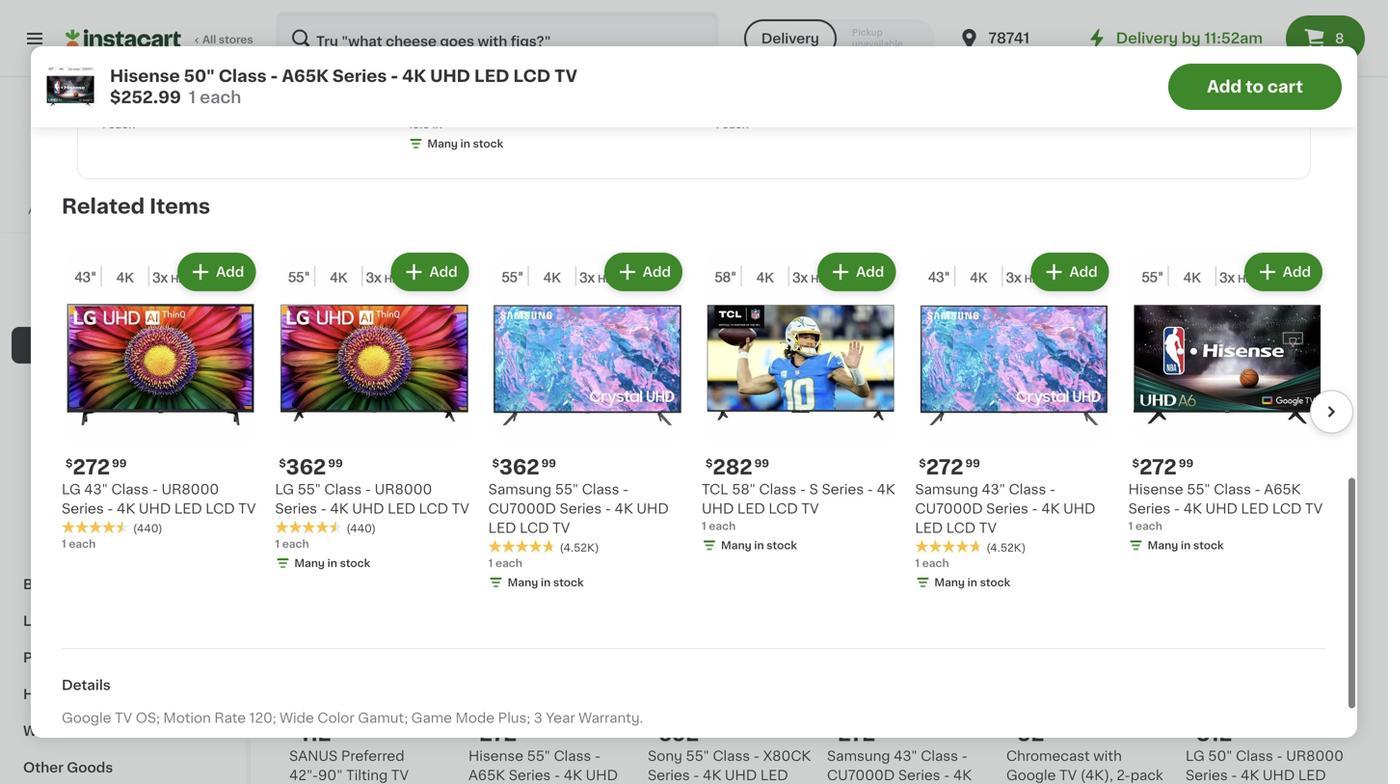 Task type: vqa. For each thing, say whether or not it's contained in the screenshot.
Many in stock within Product group
yes



Task type: locate. For each thing, give the bounding box(es) containing it.
tv inside '$ 92 sanus preferred 26"-55" full-motion tv mount'
[[426, 465, 444, 479]]

4k for samsung 50" class - cu7000d series - 4k uhd led lcd tv
[[774, 465, 793, 479]]

(4.52k) down samsung 55" class - cu7000d series - 4k uhd led lcd tv on the left bottom of page
[[560, 542, 599, 553]]

guarantee
[[148, 186, 204, 196]]

series inside samsung 50" class - cu7000d series - 4k uhd led lcd tv
[[719, 465, 761, 479]]

lcd for hisense 50" class - a65k series - 4k uhd led lcd tv 1 each
[[245, 81, 275, 95]]

samsung for 362
[[489, 483, 552, 496]]

add button for samsung 43" class - cu7000d series - 4
[[911, 555, 986, 590]]

led for hisense 55" class - a65k series - 4k uhd led lcd tv 1 each
[[1242, 502, 1269, 515]]

home
[[79, 412, 120, 425], [35, 448, 76, 462]]

50" up $252.99
[[160, 62, 184, 75]]

goods right other
[[67, 761, 113, 774]]

cider
[[74, 578, 112, 591]]

series inside samsung 55" class - cu7000d series - 4k uhd led lcd tv
[[560, 502, 602, 515]]

2 (440) from the left
[[347, 523, 376, 534]]

wine
[[23, 724, 58, 738]]

add button for tcl 58" class - s series - 4k uhd led lcd tv
[[820, 255, 894, 289]]

in down hisense 55" class - a65k series - 4k uhd led lcd tv 1 each
[[1181, 540, 1191, 551]]

0 horizontal spatial $ 362 99
[[279, 457, 343, 477]]

samsung inside samsung 50" class - cu7000d series - 4k uhd led lcd tv
[[648, 446, 711, 460]]

motion up samsung 55" class - cu7000d series - 4k uhd led lcd tv on the left bottom of page
[[554, 465, 602, 479]]

product group
[[289, 246, 453, 524], [469, 246, 633, 501], [648, 246, 812, 534], [827, 246, 991, 516], [1007, 246, 1171, 516], [1186, 246, 1350, 516], [62, 249, 260, 552], [275, 249, 473, 575], [489, 249, 687, 594], [702, 249, 900, 557], [915, 249, 1114, 594], [1129, 249, 1327, 557], [469, 550, 633, 784], [827, 550, 991, 784], [1007, 550, 1171, 784]]

led right s
[[827, 485, 855, 498]]

in down 256gb,
[[433, 119, 442, 130]]

led inside "hisense 50" class - a65k series - 4k uhd led lcd tv"
[[827, 485, 855, 498]]

& down phones & wearables link
[[123, 412, 134, 425]]

hisense down 252 99
[[827, 446, 882, 460]]

1 each for samsung 43" class - cu7000d series - 4k uhd led lcd tv
[[915, 558, 950, 568]]

samsung
[[648, 446, 711, 460], [489, 483, 552, 496], [915, 483, 979, 496], [827, 749, 891, 763]]

1 horizontal spatial 90"
[[496, 465, 521, 479]]

home electronics & appliances
[[35, 448, 170, 481]]

health
[[23, 688, 69, 701]]

0 vertical spatial 90"
[[496, 465, 521, 479]]

delivery button
[[744, 19, 837, 58]]

class inside hisense 55" class - a65k series - 4k uh
[[554, 749, 591, 763]]

4k inside hisense 50" class - a65k series - 4k uhd led lcd tv $252.99 1 each
[[402, 68, 426, 84]]

series inside lg 43" class - ur8000 series - 4k uhd led lcd tv
[[62, 502, 104, 515]]

uhd for hisense 50" class - a65k series - 4k uhd led lcd tv 1 each
[[178, 81, 210, 95]]

0 vertical spatial 252
[[112, 36, 152, 56]]

lcd for lg 55" class - ur8000 series - 4k uhd led lcd tv
[[419, 502, 448, 515]]

272 for hisense 55" class - a65k series - 4k uhd led lcd tv
[[1140, 457, 1177, 477]]

99 left a45h
[[966, 458, 981, 469]]

sanus up the 42"-
[[289, 749, 338, 763]]

$ for samsung 50" class - cu7000d series - 4k uhd led lcd tv
[[652, 421, 659, 432]]

delivery left by
[[1117, 31, 1179, 45]]

1 each right wifi
[[62, 538, 96, 549]]

13.3"
[[540, 81, 573, 95]]

mount down 26"-
[[289, 485, 333, 498]]

uhd inside lg 55" class - ur8000 series - 4k uhd led lcd tv
[[352, 502, 384, 515]]

led inside samsung 43" class - cu7000d series - 4k uhd led lcd tv
[[915, 521, 943, 535]]

99 up hisense 55" class - a65k series - 4k uhd led lcd tv 1 each
[[1179, 458, 1194, 469]]

led inside hisense 50" class - a65k series - 4k uhd led lcd tv $252.99 1 each
[[474, 68, 510, 84]]

class inside samsung 43" class - cu7000d series - 4k uhd led lcd tv
[[1009, 483, 1047, 496]]

99 right 26"-
[[328, 458, 343, 469]]

0 horizontal spatial home
[[35, 448, 76, 462]]

$ for tcl 58" class - s series - 4k uhd led lcd tv
[[706, 458, 713, 469]]

tcl 58" class - s series - 4k uhd led lcd tv 1 each
[[702, 483, 896, 531]]

0 horizontal spatial motion
[[163, 711, 211, 725]]

led down $202.99 element
[[1242, 502, 1269, 515]]

series for samsung 50" class - cu7000d series - 4k uhd led lcd tv
[[719, 465, 761, 479]]

many down samsung 55" class - cu7000d series - 4k uhd led lcd tv on the left bottom of page
[[508, 577, 538, 588]]

99 down smart home & security link
[[112, 458, 127, 469]]

362
[[286, 457, 326, 477], [500, 457, 540, 477]]

computers & accessories link
[[12, 493, 234, 529]]

99 inside the '$ 342 99'
[[702, 421, 717, 432]]

50" for samsung 50" class - cu7000d series - 4k uhd led lcd tv
[[715, 446, 739, 460]]

55" for hisense 55" class - a65k series - 4k uh
[[527, 749, 551, 763]]

baby link
[[12, 70, 234, 107]]

& right health
[[73, 688, 84, 701]]

class inside samsung 50" class - cu7000d series - 4k uhd led lcd tv
[[743, 446, 780, 460]]

class for samsung 50" class - cu7000d series - 4k uhd led lcd tv
[[743, 446, 780, 460]]

1 vertical spatial 90"
[[318, 769, 343, 782]]

43" for samsung
[[982, 483, 1006, 496]]

$200
[[469, 64, 498, 75]]

90" left 'tilting'
[[318, 769, 343, 782]]

272 samsung 43" class - cu7000d series - 4
[[827, 724, 972, 784]]

add button for samsung 43" class - cu7000d series - 4k uhd led lcd tv
[[1033, 255, 1108, 289]]

in down space
[[461, 138, 471, 149]]

membership
[[95, 205, 164, 216]]

99 inside $ 112 99
[[333, 725, 348, 735]]

led inside lg 43" class - ur8000 series - 4k uhd led lcd tv
[[174, 502, 202, 515]]

& for accessories
[[115, 504, 126, 518]]

google inside '92 chromecast with google tv (4k), 2-pack'
[[1007, 769, 1056, 782]]

0 horizontal spatial (440)
[[133, 523, 163, 534]]

1 horizontal spatial mount
[[469, 485, 513, 498]]

uhd for hisense 55" class - a65k series - 4k uhd led lcd tv 1 each
[[1206, 502, 1238, 515]]

series
[[333, 68, 387, 84], [101, 81, 143, 95], [719, 465, 761, 479], [868, 465, 910, 479], [1049, 465, 1091, 479], [1186, 465, 1228, 479], [822, 483, 864, 496], [62, 502, 104, 515], [275, 502, 317, 515], [560, 502, 602, 515], [987, 502, 1029, 515], [1129, 502, 1171, 515], [509, 769, 551, 782], [648, 769, 690, 782], [899, 769, 941, 782], [1186, 769, 1228, 782]]

ur8000 for 362
[[375, 483, 432, 496]]

272 inside 272 samsung 43" class - cu7000d series - 4
[[838, 724, 876, 744]]

112
[[300, 724, 331, 744]]

led inside samsung 50" class - cu7000d series - 4k uhd led lcd tv
[[684, 485, 711, 498]]

hisense inside hisense 50" class - a65k series - 4k uhd led lcd tv $252.99 1 each
[[110, 68, 180, 84]]

uhd for lg 43" class - ur8000 series - 4k uhd led lcd tv
[[139, 502, 171, 515]]

$ inside $ 282 99
[[706, 458, 713, 469]]

tv inside hisense 43" class - a45h series - 1080p led lcd tv 1 each
[[1071, 485, 1088, 498]]

0 horizontal spatial lg
[[62, 483, 81, 496]]

add for tcl 58" class - s series - 4k uhd led lcd tv
[[856, 265, 885, 279]]

motion
[[375, 465, 423, 479], [554, 465, 602, 479], [163, 711, 211, 725]]

2 $ 362 99 from the left
[[492, 457, 556, 477]]

cables
[[35, 302, 82, 315]]

43"
[[1065, 446, 1089, 460], [1216, 446, 1240, 460], [84, 483, 108, 496], [982, 483, 1006, 496], [894, 749, 918, 763]]

1 vertical spatial google
[[1007, 769, 1056, 782]]

0 vertical spatial tcl
[[1186, 446, 1213, 460]]

43" inside samsung 43" class - cu7000d series - 4k uhd led lcd tv
[[982, 483, 1006, 496]]

tcl for 43"
[[1186, 446, 1213, 460]]

details
[[62, 678, 111, 692]]

2 362 from the left
[[500, 457, 540, 477]]

120;
[[249, 711, 276, 725]]

lg down the appliances
[[62, 483, 81, 496]]

led up the wifi & networking link
[[174, 502, 202, 515]]

with
[[1094, 749, 1122, 763]]

hisense down the $ 252 99
[[101, 62, 156, 75]]

tcl up hisense 55" class - a65k series - 4k uhd led lcd tv 1 each
[[1186, 446, 1213, 460]]

1 inside hisense 50" class - a65k series - 4k uhd led lcd tv 1 each
[[101, 119, 106, 130]]

series for hisense 50" class - a65k series - 4k uhd led lcd tv $252.99 1 each
[[333, 68, 387, 84]]

99 right 282
[[755, 458, 769, 469]]

1 horizontal spatial home
[[79, 412, 120, 425]]

add for sanus preferred 37"-90" full-motion tv mount
[[589, 263, 617, 276]]

1 horizontal spatial tcl
[[1186, 446, 1213, 460]]

99
[[154, 37, 168, 48], [462, 37, 477, 48], [702, 421, 717, 432], [880, 421, 895, 432], [112, 458, 127, 469], [755, 458, 769, 469], [328, 458, 343, 469], [542, 458, 556, 469], [966, 458, 981, 469], [1179, 458, 1194, 469], [333, 725, 348, 735], [519, 725, 534, 735]]

series for hisense 55" class - a65k series - 4k uh
[[509, 769, 551, 782]]

preferred
[[341, 446, 405, 460], [521, 446, 584, 460], [341, 749, 405, 763]]

in down lg 55" class - ur8000 series - 4k uhd led lcd tv
[[328, 558, 337, 568]]

mount down 37"-
[[469, 485, 513, 498]]

1 horizontal spatial 252
[[838, 420, 878, 441]]

space
[[459, 100, 502, 114]]

4k inside samsung 55" class - cu7000d series - 4k uhd led lcd tv
[[615, 502, 633, 515]]

4k for samsung 43" class - cu7000d series - 4k uhd led lcd tv
[[1042, 502, 1060, 515]]

tv mounts & stands link
[[420, 77, 588, 108]]

0 vertical spatial 92
[[300, 420, 327, 441]]

goods for paper goods
[[67, 651, 114, 664]]

4k for lg 55" class - ur8000 series - 4k uhd led lcd tv
[[330, 502, 349, 515]]

99 for samsung 43" class - cu7000d series - 4k uhd led lcd tv
[[966, 458, 981, 469]]

each inside "tcl 58" class - s series - 4k uhd led lcd tv 1 each"
[[709, 521, 736, 531]]

0 vertical spatial home
[[79, 412, 120, 425]]

sanus up 26"-
[[289, 446, 338, 460]]

add for hisense 43" class - a45h series - 1080p led lcd tv
[[1127, 263, 1155, 276]]

hisense down the 1080p
[[1129, 483, 1184, 496]]

1 horizontal spatial google
[[1007, 769, 1056, 782]]

43" inside lg 43" class - ur8000 series - 4k uhd led lcd tv
[[84, 483, 108, 496]]

nsored
[[1313, 17, 1350, 28]]

$ up samsung 43" class - cu7000d series - 4k uhd led lcd tv
[[919, 458, 926, 469]]

samsung for 272
[[915, 483, 979, 496]]

1 (440) from the left
[[133, 523, 163, 534]]

1 vertical spatial electronics
[[79, 448, 155, 462]]

class inside "tcl 58" class - s series - 4k uhd led lcd tv 1 each"
[[759, 483, 797, 496]]

$ down smart
[[66, 458, 73, 469]]

4k
[[402, 68, 426, 84], [156, 81, 175, 95], [774, 465, 793, 479], [923, 465, 941, 479], [1241, 465, 1260, 479], [877, 483, 896, 496], [117, 502, 135, 515], [330, 502, 349, 515], [615, 502, 633, 515], [1042, 502, 1060, 515], [1184, 502, 1203, 515], [564, 769, 583, 782], [703, 769, 722, 782], [1241, 769, 1260, 782]]

0 vertical spatial to
[[1246, 79, 1264, 95]]

cu7000d
[[648, 465, 716, 479], [489, 502, 556, 515], [915, 502, 983, 515], [827, 769, 895, 782]]

1 horizontal spatial ur8000
[[375, 483, 432, 496]]

class inside samsung 55" class - cu7000d series - 4k uhd led lcd tv
[[582, 483, 620, 496]]

55" for samsung 55" class - cu7000d series - 4k uhd led lcd tv
[[555, 483, 579, 496]]

google tv os; motion rate 120; wide color gamut; game mode plus; 3 year warranty.
[[62, 711, 644, 725]]

buy
[[414, 64, 436, 75]]

lcd inside hisense 50" class - a65k series - 4k uhd led lcd tv 1 each
[[245, 81, 275, 95]]

many in stock down lg 55" class - ur8000 series - 4k uhd led lcd tv
[[294, 558, 370, 568]]

home inside smart home & security link
[[79, 412, 120, 425]]

goods up details
[[67, 651, 114, 664]]

$ 362 99 down 162
[[492, 457, 556, 477]]

series inside samsung 43" class - cu7000d series - 4k uhd led lcd tv
[[987, 502, 1029, 515]]

$ for sanus preferred 42"-90" tilting t
[[293, 725, 300, 735]]

to down 'guarantee'
[[167, 205, 178, 216]]

99 for tcl 58" class - s series - 4k uhd led lcd tv
[[755, 458, 769, 469]]

92
[[300, 420, 327, 441], [1018, 724, 1045, 744]]

162 sanus preferred 37"-90" full-motion tv mount
[[469, 420, 623, 498]]

1 vertical spatial 252
[[838, 420, 878, 441]]

2 horizontal spatial lg
[[1186, 749, 1205, 763]]

1 mount from the left
[[289, 485, 333, 498]]

lcd for samsung 50" class - cu7000d series - 4k uhd led lcd tv
[[715, 485, 744, 498]]

hisense inside hisense 55" class - a65k series - 4k uh
[[469, 749, 524, 763]]

362 up lg 55" class - ur8000 series - 4k uhd led lcd tv
[[286, 457, 326, 477]]

None search field
[[276, 12, 719, 66]]

$ for 1 each
[[719, 37, 726, 48]]

$ down $192.99 element
[[1133, 458, 1140, 469]]

by
[[1182, 31, 1201, 45]]

0 horizontal spatial to
[[167, 205, 178, 216]]

55"
[[318, 465, 342, 479], [298, 483, 321, 496], [555, 483, 579, 496], [1187, 483, 1211, 496], [527, 749, 551, 763], [686, 749, 710, 763]]

50" down all
[[184, 68, 215, 84]]

50" down 252 99
[[886, 446, 910, 460]]

class inside 272 samsung 43" class - cu7000d series - 4
[[921, 749, 959, 763]]

led down "hisense 50" class - a65k series - 4k uhd led lcd tv"
[[915, 521, 943, 535]]

1 each down samsung 55" class - cu7000d series - 4k uhd led lcd tv on the left bottom of page
[[489, 558, 523, 568]]

4k for hisense 50" class - a65k series - 4k uhd led lcd tv
[[923, 465, 941, 479]]

$ 272 99 left "3"
[[473, 724, 534, 744]]

$ 272 99
[[66, 457, 127, 477], [919, 457, 981, 477], [1133, 457, 1194, 477], [473, 724, 534, 744]]

a65k inside hisense 55" class - a65k series - 4k uhd led lcd tv 1 each
[[1265, 483, 1301, 496]]

4k inside "tcl 43" class - q570f series - 4k uhd qled lcd tv 1 each"
[[1241, 465, 1260, 479]]

(4k),
[[1081, 769, 1114, 782]]

a65k inside "hisense 50" class - a65k series - 4k uhd led lcd tv"
[[827, 465, 864, 479]]

$ 362 99 for samsung
[[492, 457, 556, 477]]

50" down 312
[[1209, 749, 1233, 763]]

$ up 26"-
[[293, 421, 300, 432]]

costco logo image
[[105, 100, 141, 137]]

0 vertical spatial electronics
[[23, 155, 102, 169]]

0 horizontal spatial 92
[[300, 420, 327, 441]]

lcd inside lg 55" class - ur8000 series - 4k uhd led lcd tv
[[419, 502, 448, 515]]

1 vertical spatial home
[[35, 448, 76, 462]]

0 horizontal spatial mount
[[289, 485, 333, 498]]

92 chromecast with google tv (4k), 2-pack
[[1007, 724, 1164, 782]]

led
[[474, 68, 510, 84], [214, 81, 242, 95], [684, 485, 711, 498], [827, 485, 855, 498], [1007, 485, 1035, 498], [174, 502, 202, 515], [738, 502, 765, 515], [388, 502, 416, 515], [1242, 502, 1269, 515], [489, 521, 516, 535], [915, 521, 943, 535]]

92 inside '92 chromecast with google tv (4k), 2-pack'
[[1018, 724, 1045, 744]]

43" for tcl
[[1216, 446, 1240, 460]]

tcl inside "tcl 43" class - q570f series - 4k uhd qled lcd tv 1 each"
[[1186, 446, 1213, 460]]

312 lg 50" class - ur8000 series - 4k uhd le
[[1186, 724, 1344, 784]]

sanus inside the sanus preferred 42"-90" tilting t
[[289, 749, 338, 763]]

0 horizontal spatial full-
[[345, 465, 375, 479]]

hisense inside "hisense 50" class - a65k series - 4k uhd led lcd tv"
[[827, 446, 882, 460]]

in
[[433, 119, 442, 130], [461, 138, 471, 149], [342, 507, 352, 518], [754, 540, 764, 551], [1181, 540, 1191, 551], [328, 558, 337, 568], [541, 577, 551, 588], [968, 577, 978, 588]]

cu7000d for 272
[[915, 502, 983, 515]]

(440) down lg 55" class - ur8000 series - 4k uhd led lcd tv
[[347, 523, 376, 534]]

class inside hisense 50" class - a65k series - 4k uhd led lcd tv $252.99 1 each
[[219, 68, 267, 84]]

1 horizontal spatial motion
[[375, 465, 423, 479]]

4k inside lg 43" class - ur8000 series - 4k uhd led lcd tv
[[117, 502, 135, 515]]

spo
[[1292, 17, 1313, 28]]

cu7000d inside 272 samsung 43" class - cu7000d series - 4
[[827, 769, 895, 782]]

satisfaction
[[81, 186, 146, 196]]

1 horizontal spatial 362
[[500, 457, 540, 477]]

tv inside lg 55" class - ur8000 series - 4k uhd led lcd tv
[[452, 502, 469, 515]]

class inside 592 sony 55" class - x80ck series - 4k uhd le
[[713, 749, 750, 763]]

instacart logo image
[[66, 27, 181, 50]]

50" for hisense 50" class - a65k series - 4k uhd led lcd tv $252.99 1 each
[[184, 68, 215, 84]]

$ 282 99
[[706, 457, 769, 477]]

motion inside '$ 92 sanus preferred 26"-55" full-motion tv mount'
[[375, 465, 423, 479]]

4k inside samsung 43" class - cu7000d series - 4k uhd led lcd tv
[[1042, 502, 1060, 515]]

$ inside the '$ 342 99'
[[652, 421, 659, 432]]

& right phones
[[89, 375, 100, 389]]

rate
[[214, 711, 246, 725]]

99 left all
[[154, 37, 168, 48]]

samsung inside 272 samsung 43" class - cu7000d series - 4
[[827, 749, 891, 763]]

1 each down samsung 43" class - cu7000d series - 4k uhd led lcd tv
[[915, 558, 950, 568]]

1 each for lg 43" class - ur8000 series - 4k uhd led lcd tv
[[62, 538, 96, 549]]

add button for hisense 55" class - a65k series - 4k uhd led lcd tv
[[1247, 255, 1321, 289]]

1 full- from the left
[[345, 465, 375, 479]]

preferred inside 162 sanus preferred 37"-90" full-motion tv mount
[[521, 446, 584, 460]]

1 horizontal spatial to
[[1246, 79, 1264, 95]]

phones & wearables
[[35, 375, 174, 389]]

hisense up a45h
[[1007, 446, 1062, 460]]

accessories
[[129, 504, 212, 518]]

1 goods from the top
[[67, 651, 114, 664]]

92 up 26"-
[[300, 420, 327, 441]]

$ 362 99 up lg 55" class - ur8000 series - 4k uhd led lcd tv
[[279, 457, 343, 477]]

lcd inside "tcl 43" class - q570f series - 4k uhd qled lcd tv 1 each"
[[1186, 485, 1216, 498]]

2 horizontal spatial motion
[[554, 465, 602, 479]]

each inside hisense 43" class - a45h series - 1080p led lcd tv 1 each
[[1014, 503, 1041, 514]]

1 horizontal spatial $ 362 99
[[492, 457, 556, 477]]

audio
[[35, 192, 74, 205]]

google down chromecast
[[1007, 769, 1056, 782]]

add
[[1207, 79, 1242, 95], [28, 205, 50, 216], [410, 263, 438, 276], [589, 263, 617, 276], [768, 263, 797, 276], [948, 263, 976, 276], [1127, 263, 1155, 276], [1306, 263, 1335, 276], [216, 265, 244, 279], [430, 265, 458, 279], [643, 265, 671, 279], [856, 265, 885, 279], [1070, 265, 1098, 279], [1283, 265, 1312, 279], [948, 566, 976, 580]]

in down samsung 55" class - cu7000d series - 4k uhd led lcd tv on the left bottom of page
[[541, 577, 551, 588]]

apple macbook air 13.3" 256gb, space gray 13.3 in
[[408, 81, 573, 130]]

uhd for hisense 50" class - a65k series - 4k uhd led lcd tv $252.99 1 each
[[430, 68, 471, 84]]

led up mounts
[[474, 68, 510, 84]]

tcl down 282
[[702, 483, 729, 496]]

(4.52k) down samsung 43" class - cu7000d series - 4k uhd led lcd tv
[[987, 542, 1026, 553]]

$ down the '$ 342 99'
[[706, 458, 713, 469]]

1 each down 26"-
[[275, 538, 309, 549]]

class inside "tcl 43" class - q570f series - 4k uhd qled lcd tv 1 each"
[[1244, 446, 1281, 460]]

2 mount from the left
[[469, 485, 513, 498]]

& for video
[[56, 338, 67, 352]]

& up networking
[[115, 504, 126, 518]]

2 full- from the left
[[525, 465, 554, 479]]

ur8000 for 272
[[162, 483, 219, 496]]

0 vertical spatial goods
[[67, 651, 114, 664]]

(4.52k) down 58"
[[719, 506, 759, 516]]

55" for hisense 55" class - a65k series - 4k uhd led lcd tv 1 each
[[1187, 483, 1211, 496]]

$202.99 element
[[1186, 418, 1350, 443]]

add button for sanus preferred 26"-55" full-motion tv mount
[[373, 252, 447, 287]]

motion inside 162 sanus preferred 37"-90" full-motion tv mount
[[554, 465, 602, 479]]

a65k inside hisense 55" class - a65k series - 4k uh
[[469, 769, 505, 782]]

ur8000
[[162, 483, 219, 496], [375, 483, 432, 496], [1287, 749, 1344, 763]]

led for samsung 43" class - cu7000d series - 4k uhd led lcd tv
[[915, 521, 943, 535]]

product group containing 162
[[469, 246, 633, 501]]

led for hisense 50" class - a65k series - 4k uhd led lcd tv 1 each
[[214, 81, 242, 95]]

1 vertical spatial 92
[[1018, 724, 1045, 744]]

series inside "hisense 50" class - a65k series - 4k uhd led lcd tv"
[[868, 465, 910, 479]]

99 for hisense 50" class - a65k series - 4k uhd led lcd tv
[[154, 37, 168, 48]]

50" inside "hisense 50" class - a65k series - 4k uhd led lcd tv"
[[886, 446, 910, 460]]

1 each for lg 55" class - ur8000 series - 4k uhd led lcd tv
[[275, 538, 309, 549]]

led inside lg 55" class - ur8000 series - 4k uhd led lcd tv
[[388, 502, 416, 515]]

led inside "tcl 58" class - s series - 4k uhd led lcd tv 1 each"
[[738, 502, 765, 515]]

led down 37"-
[[489, 521, 516, 535]]

series inside lg 55" class - ur8000 series - 4k uhd led lcd tv
[[275, 502, 317, 515]]

4k for tcl 43" class - q570f series - 4k uhd qled lcd tv 1 each
[[1241, 465, 1260, 479]]

& right beer
[[59, 578, 70, 591]]

sanus up 37"-
[[469, 446, 517, 460]]

$ inside $ 23 65
[[719, 37, 726, 48]]

lg inside 312 lg 50" class - ur8000 series - 4k uhd le
[[1186, 749, 1205, 763]]

1 horizontal spatial lg
[[275, 483, 294, 496]]

stock down space
[[473, 138, 504, 149]]

272 for hisense 55" class - a65k series - 4k uh
[[480, 724, 517, 744]]

43" for lg
[[84, 483, 108, 496]]

0 horizontal spatial 252
[[112, 36, 152, 56]]

series for lg 43" class - ur8000 series - 4k uhd led lcd tv
[[62, 502, 104, 515]]

4k inside lg 55" class - ur8000 series - 4k uhd led lcd tv
[[330, 502, 349, 515]]

lcd inside "tcl 58" class - s series - 4k uhd led lcd tv 1 each"
[[769, 502, 798, 515]]

4k for hisense 50" class - a65k series - 4k uhd led lcd tv $252.99 1 each
[[402, 68, 426, 84]]

0 vertical spatial google
[[62, 711, 111, 725]]

2 horizontal spatial ur8000
[[1287, 749, 1344, 763]]

lg down 312
[[1186, 749, 1205, 763]]

lcd inside hisense 50" class - a65k series - 4k uhd led lcd tv $252.99 1 each
[[513, 68, 551, 84]]

1 vertical spatial goods
[[67, 761, 113, 774]]

delivery right 23
[[762, 32, 820, 45]]

256gb,
[[408, 100, 456, 114]]

computers & accessories
[[35, 504, 212, 518]]

uhd inside samsung 50" class - cu7000d series - 4k uhd led lcd tv
[[648, 485, 680, 498]]

lcd for tcl 43" class - q570f series - 4k uhd qled lcd tv 1 each
[[1186, 485, 1216, 498]]

0 horizontal spatial google
[[62, 711, 111, 725]]

0 horizontal spatial ur8000
[[162, 483, 219, 496]]

led for hisense 50" class - a65k series - 4k uhd led lcd tv
[[827, 485, 855, 498]]

class inside hisense 50" class - a65k series - 4k uhd led lcd tv 1 each
[[188, 62, 225, 75]]

view pricing policy link
[[65, 164, 180, 179]]

99 left "3"
[[519, 725, 534, 735]]

add costco membership to save
[[28, 205, 206, 216]]

led inside samsung 55" class - cu7000d series - 4k uhd led lcd tv
[[489, 521, 516, 535]]

electronics up 100%
[[23, 155, 102, 169]]

1 horizontal spatial 92
[[1018, 724, 1045, 744]]

hisense for hisense 50" class - a65k series - 4k uhd led lcd tv 1 each
[[101, 62, 156, 75]]

2 goods from the top
[[67, 761, 113, 774]]

$ right 120;
[[293, 725, 300, 735]]

beer & cider link
[[12, 566, 234, 603]]

related
[[62, 196, 145, 217]]

led for tcl 58" class - s series - 4k uhd led lcd tv 1 each
[[738, 502, 765, 515]]

58"
[[732, 483, 756, 496]]

lcd for samsung 55" class - cu7000d series - 4k uhd led lcd tv
[[520, 521, 549, 535]]

add for lg 55" class - ur8000 series - 4k uhd led lcd tv
[[430, 265, 458, 279]]

ur8000 inside lg 55" class - ur8000 series - 4k uhd led lcd tv
[[375, 483, 432, 496]]

4k inside hisense 55" class - a65k series - 4k uhd led lcd tv 1 each
[[1184, 502, 1203, 515]]

$ up samsung 50" class - cu7000d series - 4k uhd led lcd tv
[[652, 421, 659, 432]]

samsung for 342
[[648, 446, 711, 460]]

class inside lg 43" class - ur8000 series - 4k uhd led lcd tv
[[111, 483, 149, 496]]

0 horizontal spatial (4.52k)
[[560, 542, 599, 553]]

to left cart
[[1246, 79, 1264, 95]]

add button for hisense 43" class - a45h series - 1080p led lcd tv
[[1090, 252, 1165, 287]]

many down 13.3
[[428, 138, 458, 149]]

$ 272 99 for samsung 43" class - cu7000d series - 4k uhd led lcd tv
[[919, 457, 981, 477]]

sanus inside '$ 92 sanus preferred 26"-55" full-motion tv mount'
[[289, 446, 338, 460]]

55" for lg 55" class - ur8000 series - 4k uhd led lcd tv
[[298, 483, 321, 496]]

(4.52k) for 272
[[987, 542, 1026, 553]]

$ inside $ 962 99
[[412, 37, 419, 48]]

ur8000 inside lg 43" class - ur8000 series - 4k uhd led lcd tv
[[162, 483, 219, 496]]

& right wifi
[[64, 541, 75, 555]]

smart home & security
[[35, 412, 194, 425]]

series inside "tcl 58" class - s series - 4k uhd led lcd tv 1 each"
[[822, 483, 864, 496]]

4k for hisense 50" class - a65k series - 4k uhd led lcd tv 1 each
[[156, 81, 175, 95]]

0 horizontal spatial 362
[[286, 457, 326, 477]]

92 up chromecast
[[1018, 724, 1045, 744]]

stock down '$ 92 sanus preferred 26"-55" full-motion tv mount'
[[354, 507, 385, 518]]

342
[[659, 420, 700, 441]]

a65k
[[238, 62, 275, 75], [282, 68, 329, 84], [827, 465, 864, 479], [1265, 483, 1301, 496], [469, 769, 505, 782]]

55" inside '$ 92 sanus preferred 26"-55" full-motion tv mount'
[[318, 465, 342, 479]]

1 horizontal spatial delivery
[[1117, 31, 1179, 45]]

2 horizontal spatial (4.52k)
[[987, 542, 1026, 553]]

1 horizontal spatial (4.52k)
[[719, 506, 759, 516]]

252 up baby link
[[112, 36, 152, 56]]

$ 272 99 up computers
[[66, 457, 127, 477]]

$ down 162
[[492, 458, 500, 469]]

preferred up 'tilting'
[[341, 749, 405, 763]]

uhd for samsung 55" class - cu7000d series - 4k uhd led lcd tv
[[637, 502, 669, 515]]

macbook
[[451, 81, 515, 95]]

samsung inside samsung 55" class - cu7000d series - 4k uhd led lcd tv
[[489, 483, 552, 496]]

1 362 from the left
[[286, 457, 326, 477]]

0 horizontal spatial 90"
[[318, 769, 343, 782]]

hisense 55" class - a65k series - 4k uhd led lcd tv 1 each
[[1129, 483, 1323, 531]]

99 up samsung 55" class - cu7000d series - 4k uhd led lcd tv on the left bottom of page
[[542, 458, 556, 469]]

cables & chargers link
[[12, 290, 234, 327]]

phones & wearables link
[[12, 364, 234, 400]]

series inside hisense 43" class - a45h series - 1080p led lcd tv 1 each
[[1049, 465, 1091, 479]]

add button
[[373, 252, 447, 287], [552, 252, 627, 287], [732, 252, 806, 287], [911, 252, 986, 287], [1090, 252, 1165, 287], [1270, 252, 1344, 287], [179, 255, 254, 289], [393, 255, 467, 289], [606, 255, 681, 289], [820, 255, 894, 289], [1033, 255, 1108, 289], [1247, 255, 1321, 289], [911, 555, 986, 590]]

mount
[[289, 485, 333, 498], [469, 485, 513, 498]]

tv inside 162 sanus preferred 37"-90" full-motion tv mount
[[605, 465, 623, 479]]

0 horizontal spatial tcl
[[702, 483, 729, 496]]

65
[[754, 37, 769, 48]]

cu7000d inside samsung 43" class - cu7000d series - 4k uhd led lcd tv
[[915, 502, 983, 515]]

99 inside 252 99
[[880, 421, 895, 432]]

full- up samsung 55" class - cu7000d series - 4k uhd led lcd tv on the left bottom of page
[[525, 465, 554, 479]]

tv & video link
[[12, 327, 234, 364]]

os;
[[136, 711, 160, 725]]

0 horizontal spatial delivery
[[762, 32, 820, 45]]

(440) for 272
[[133, 523, 163, 534]]

1 vertical spatial tcl
[[702, 483, 729, 496]]

1 $ 362 99 from the left
[[279, 457, 343, 477]]

class for lg 43" class - ur8000 series - 4k uhd led lcd tv
[[111, 483, 149, 496]]

preferred up samsung 55" class - cu7000d series - 4k uhd led lcd tv on the left bottom of page
[[521, 446, 584, 460]]

personal
[[87, 688, 148, 701]]

lg inside lg 55" class - ur8000 series - 4k uhd led lcd tv
[[275, 483, 294, 496]]

electronics link
[[12, 144, 234, 180]]

& down security
[[159, 448, 170, 462]]

1 each for samsung 55" class - cu7000d series - 4k uhd led lcd tv
[[489, 558, 523, 568]]

4k inside hisense 50" class - a65k series - 4k uhd led lcd tv 1 each
[[156, 81, 175, 95]]

lcd for lg 43" class - ur8000 series - 4k uhd led lcd tv
[[206, 502, 235, 515]]

$252.99
[[110, 89, 181, 106]]

home up the appliances
[[35, 448, 76, 462]]

$ left plus;
[[473, 725, 480, 735]]

home down phones & wearables
[[79, 412, 120, 425]]

1 horizontal spatial (440)
[[347, 523, 376, 534]]

led down '$ 92 sanus preferred 26"-55" full-motion tv mount'
[[388, 502, 416, 515]]

1 horizontal spatial full-
[[525, 465, 554, 479]]



Task type: describe. For each thing, give the bounding box(es) containing it.
1 inside hisense 43" class - a45h series - 1080p led lcd tv 1 each
[[1007, 503, 1011, 514]]

hisense 55" class - a65k series - 4k uh
[[469, 749, 618, 784]]

hisense for hisense 55" class - a65k series - 4k uhd led lcd tv 1 each
[[1129, 483, 1184, 496]]

series inside 272 samsung 43" class - cu7000d series - 4
[[899, 769, 941, 782]]

pricing
[[94, 166, 133, 177]]

hisense for hisense 55" class - a65k series - 4k uh
[[469, 749, 524, 763]]

(4.52k) for 342
[[719, 506, 759, 516]]

stock down lg 55" class - ur8000 series - 4k uhd led lcd tv
[[340, 558, 370, 568]]

class for samsung 43" class - cu7000d series - 4k uhd led lcd tv
[[1009, 483, 1047, 496]]

many in stock down samsung 43" class - cu7000d series - 4k uhd led lcd tv
[[935, 577, 1011, 588]]

tv mounts & stands
[[434, 85, 575, 99]]

health & personal care
[[23, 688, 185, 701]]

$192.99 element
[[1007, 418, 1171, 443]]

in inside apple macbook air 13.3" 256gb, space gray 13.3 in
[[433, 119, 442, 130]]

liquor link
[[12, 603, 234, 639]]

4k for samsung 55" class - cu7000d series - 4k uhd led lcd tv
[[615, 502, 633, 515]]

3
[[534, 711, 543, 725]]

series for hisense 55" class - a65k series - 4k uhd led lcd tv 1 each
[[1129, 502, 1171, 515]]

in down samsung 43" class - cu7000d series - 4k uhd led lcd tv
[[968, 577, 978, 588]]

each inside "tcl 43" class - q570f series - 4k uhd qled lcd tv 1 each"
[[1193, 503, 1220, 514]]

cables & chargers
[[35, 302, 162, 315]]

apple
[[408, 81, 448, 95]]

8
[[1336, 32, 1345, 45]]

hisense 43" class - a45h series - 1080p led lcd tv 1 each
[[1007, 446, 1147, 514]]

view pricing policy 100% satisfaction guarantee
[[49, 166, 204, 196]]

42"-
[[289, 769, 318, 782]]

& for chargers
[[86, 302, 96, 315]]

$ 272 99 for hisense 55" class - a65k series - 4k uh
[[473, 724, 534, 744]]

beer & cider
[[23, 578, 112, 591]]

mount inside 162 sanus preferred 37"-90" full-motion tv mount
[[469, 485, 513, 498]]

4k for hisense 55" class - a65k series - 4k uhd led lcd tv 1 each
[[1184, 502, 1203, 515]]

99 for hisense 55" class - a65k series - 4k uhd led lcd tv
[[1179, 458, 1194, 469]]

networking
[[78, 541, 156, 555]]

floral link
[[12, 107, 234, 144]]

$ for lg 43" class - ur8000 series - 4k uhd led lcd tv
[[66, 458, 73, 469]]

smart
[[35, 412, 75, 425]]

add for samsung 50" class - cu7000d series - 4k uhd led lcd tv
[[768, 263, 797, 276]]

add button for tcl 43" class - q570f series - 4k uhd qled lcd tv
[[1270, 252, 1344, 287]]

282
[[713, 457, 753, 477]]

add button for samsung 55" class - cu7000d series - 4k uhd led lcd tv
[[606, 255, 681, 289]]

tv inside "tcl 43" class - q570f series - 4k uhd qled lcd tv 1 each"
[[1219, 485, 1237, 498]]

many in stock down hisense 55" class - a65k series - 4k uhd led lcd tv 1 each
[[1148, 540, 1224, 551]]

& for wearables
[[89, 375, 100, 389]]

paper goods
[[23, 651, 114, 664]]

50" for hisense 50" class - a65k series - 4k uhd led lcd tv
[[886, 446, 910, 460]]

uhd for hisense 50" class - a65k series - 4k uhd led lcd tv
[[945, 465, 977, 479]]

wifi & networking
[[35, 541, 156, 555]]

& inside home electronics & appliances
[[159, 448, 170, 462]]

security
[[138, 412, 194, 425]]

in down "tcl 58" class - s series - 4k uhd led lcd tv 1 each"
[[754, 540, 764, 551]]

lcd for tcl 58" class - s series - 4k uhd led lcd tv 1 each
[[769, 502, 798, 515]]

off
[[500, 64, 516, 75]]

each inside hisense 55" class - a65k series - 4k uhd led lcd tv 1 each
[[1136, 521, 1163, 531]]

1 inside "tcl 43" class - q570f series - 4k uhd qled lcd tv 1 each"
[[1186, 503, 1191, 514]]

99 inside $ 962 99
[[462, 37, 477, 48]]

lcd inside hisense 43" class - a45h series - 1080p led lcd tv 1 each
[[1038, 485, 1067, 498]]

252 99
[[838, 420, 895, 441]]

tv inside hisense 50" class - a65k series - 4k uhd led lcd tv 1 each
[[101, 100, 119, 114]]

class for hisense 43" class - a45h series - 1080p led lcd tv 1 each
[[1092, 446, 1130, 460]]

other
[[23, 761, 64, 774]]

class inside 312 lg 50" class - ur8000 series - 4k uhd le
[[1236, 749, 1274, 763]]

4k for hisense 55" class - a65k series - 4k uh
[[564, 769, 583, 782]]

series inside 312 lg 50" class - ur8000 series - 4k uhd le
[[1186, 769, 1228, 782]]

hisense for hisense 50" class - a65k series - 4k uhd led lcd tv
[[827, 446, 882, 460]]

37"-
[[469, 465, 496, 479]]

stock down "tcl 58" class - s series - 4k uhd led lcd tv 1 each"
[[767, 540, 797, 551]]

add for samsung 43" class - cu7000d series - 4
[[948, 566, 976, 580]]

78741
[[989, 31, 1030, 45]]

series for hisense 50" class - a65k series - 4k uhd led lcd tv 1 each
[[101, 81, 143, 95]]

all stores
[[203, 34, 253, 45]]

class for hisense 50" class - a65k series - 4k uhd led lcd tv $252.99 1 each
[[219, 68, 267, 84]]

55" inside 592 sony 55" class - x80ck series - 4k uhd le
[[686, 749, 710, 763]]

$ for samsung 55" class - cu7000d series - 4k uhd led lcd tv
[[492, 458, 500, 469]]

game
[[411, 711, 452, 725]]

electronics inside home electronics & appliances
[[79, 448, 155, 462]]

uhd inside 312 lg 50" class - ur8000 series - 4k uhd le
[[1263, 769, 1295, 782]]

lcd for hisense 50" class - a65k series - 4k uhd led lcd tv $252.99 1 each
[[513, 68, 551, 84]]

led for samsung 50" class - cu7000d series - 4k uhd led lcd tv
[[684, 485, 711, 498]]

item carousel region
[[35, 241, 1354, 602]]

tv inside "tcl 58" class - s series - 4k uhd led lcd tv 1 each"
[[802, 502, 819, 515]]

lcd for hisense 50" class - a65k series - 4k uhd led lcd tv
[[859, 485, 888, 498]]

50" for hisense 50" class - a65k series - 4k uhd led lcd tv 1 each
[[160, 62, 184, 75]]

all stores link
[[66, 12, 255, 66]]

add for samsung 43" class - cu7000d series - 4k uhd led lcd tv
[[1070, 265, 1098, 279]]

362 for samsung
[[500, 457, 540, 477]]

many down lg 55" class - ur8000 series - 4k uhd led lcd tv
[[294, 558, 325, 568]]

paper goods link
[[12, 639, 234, 676]]

full- inside 162 sanus preferred 37"-90" full-motion tv mount
[[525, 465, 554, 479]]

stock down samsung 55" class - cu7000d series - 4k uhd led lcd tv on the left bottom of page
[[553, 577, 584, 588]]

led for lg 55" class - ur8000 series - 4k uhd led lcd tv
[[388, 502, 416, 515]]

wifi
[[35, 541, 61, 555]]

99 for samsung 50" class - cu7000d series - 4k uhd led lcd tv
[[702, 421, 717, 432]]

led for lg 43" class - ur8000 series - 4k uhd led lcd tv
[[174, 502, 202, 515]]

tv inside samsung 55" class - cu7000d series - 4k uhd led lcd tv
[[553, 521, 570, 535]]

wifi & networking link
[[12, 529, 234, 566]]

1 vertical spatial to
[[167, 205, 178, 216]]

preferred inside the sanus preferred 42"-90" tilting t
[[341, 749, 405, 763]]

1 inside hisense 50" class - a65k series - 4k uhd led lcd tv $252.99 1 each
[[189, 89, 196, 106]]

962
[[419, 36, 460, 56]]

cu7000d for 342
[[648, 465, 716, 479]]

lg 43" class - ur8000 series - 4k uhd led lcd tv
[[62, 483, 256, 515]]

stock down hisense 55" class - a65k series - 4k uhd led lcd tv 1 each
[[1194, 540, 1224, 551]]

product group containing 342
[[648, 246, 812, 534]]

43" inside 272 samsung 43" class - cu7000d series - 4
[[894, 749, 918, 763]]

90" inside the sanus preferred 42"-90" tilting t
[[318, 769, 343, 782]]

4k inside 312 lg 50" class - ur8000 series - 4k uhd le
[[1241, 769, 1260, 782]]

92 inside '$ 92 sanus preferred 26"-55" full-motion tv mount'
[[300, 420, 327, 441]]

samsung 50" class - cu7000d series - 4k uhd led lcd tv
[[648, 446, 793, 498]]

272 for samsung 43" class - cu7000d series - 4k uhd led lcd tv
[[926, 457, 964, 477]]

many down 58"
[[721, 540, 752, 551]]

costco
[[53, 205, 93, 216]]

26"-
[[289, 465, 319, 479]]

90" inside 162 sanus preferred 37"-90" full-motion tv mount
[[496, 465, 521, 479]]

many down samsung 43" class - cu7000d series - 4k uhd led lcd tv
[[935, 577, 965, 588]]

computers
[[35, 504, 111, 518]]

tv inside samsung 50" class - cu7000d series - 4k uhd led lcd tv
[[748, 485, 765, 498]]

312
[[1197, 724, 1233, 744]]

series for tcl 43" class - q570f series - 4k uhd qled lcd tv 1 each
[[1186, 465, 1228, 479]]

warranty.
[[579, 711, 644, 725]]

series inside 592 sony 55" class - x80ck series - 4k uhd le
[[648, 769, 690, 782]]

many down 26"-
[[309, 507, 339, 518]]

phones
[[35, 375, 86, 389]]

a65k for hisense 55" class - a65k series - 4k uh
[[469, 769, 505, 782]]

cameras
[[35, 265, 95, 279]]

tv inside lg 43" class - ur8000 series - 4k uhd led lcd tv
[[238, 502, 256, 515]]

series for hisense 50" class - a65k series - 4k uhd led lcd tv
[[868, 465, 910, 479]]

uhd for tcl 43" class - q570f series - 4k uhd qled lcd tv 1 each
[[1263, 465, 1295, 479]]

1 each down 23
[[715, 119, 749, 130]]

class for hisense 50" class - a65k series - 4k uhd led lcd tv
[[914, 446, 951, 460]]

$ for hisense 50" class - a65k series - 4k uhd led lcd tv
[[105, 37, 112, 48]]

hisense for hisense 43" class - a45h series - 1080p led lcd tv 1 each
[[1007, 446, 1062, 460]]

gamut;
[[358, 711, 408, 725]]

add for tcl 43" class - q570f series - 4k uhd qled lcd tv
[[1306, 263, 1335, 276]]

tv inside "hisense 50" class - a65k series - 4k uhd led lcd tv"
[[891, 485, 909, 498]]

1 inside hisense 55" class - a65k series - 4k uhd led lcd tv 1 each
[[1129, 521, 1133, 531]]

series for lg 55" class - ur8000 series - 4k uhd led lcd tv
[[275, 502, 317, 515]]

4k inside 592 sony 55" class - x80ck series - 4k uhd le
[[703, 769, 722, 782]]

home electronics & appliances link
[[12, 437, 234, 493]]

stores
[[219, 34, 253, 45]]

362 for lg
[[286, 457, 326, 477]]

& for cider
[[59, 578, 70, 591]]

add for samsung 55" class - cu7000d series - 4k uhd led lcd tv
[[643, 265, 671, 279]]

cu7000d for 362
[[489, 502, 556, 515]]

tv inside '92 chromecast with google tv (4k), 2-pack'
[[1060, 769, 1077, 782]]

add inside button
[[1207, 79, 1242, 95]]

$ inside '$ 92 sanus preferred 26"-55" full-motion tv mount'
[[293, 421, 300, 432]]

many in stock down '$ 92 sanus preferred 26"-55" full-motion tv mount'
[[309, 507, 385, 518]]

cart
[[1268, 79, 1304, 95]]

in down '$ 92 sanus preferred 26"-55" full-motion tv mount'
[[342, 507, 352, 518]]

43" for hisense
[[1065, 446, 1089, 460]]

$ for hisense 55" class - a65k series - 4k uh
[[473, 725, 480, 735]]

11:52am
[[1205, 31, 1263, 45]]

each inside hisense 50" class - a65k series - 4k uhd led lcd tv $252.99 1 each
[[200, 89, 241, 106]]

lg for 272
[[62, 483, 81, 496]]

50" inside 312 lg 50" class - ur8000 series - 4k uhd le
[[1209, 749, 1233, 763]]

goods for other goods
[[67, 761, 113, 774]]

lg for 362
[[275, 483, 294, 496]]

tv inside hisense 50" class - a65k series - 4k uhd led lcd tv $252.99 1 each
[[555, 68, 578, 84]]

a65k for hisense 50" class - a65k series - 4k uhd led lcd tv $252.99 1 each
[[282, 68, 329, 84]]

add button for samsung 50" class - cu7000d series - 4k uhd led lcd tv
[[732, 252, 806, 287]]

162
[[480, 420, 515, 441]]

care
[[151, 688, 185, 701]]

a65k for hisense 55" class - a65k series - 4k uhd led lcd tv 1 each
[[1265, 483, 1301, 496]]

mount inside '$ 92 sanus preferred 26"-55" full-motion tv mount'
[[289, 485, 333, 498]]

wearables
[[103, 375, 174, 389]]

tv inside samsung 43" class - cu7000d series - 4k uhd led lcd tv
[[980, 521, 997, 535]]

each inside hisense 50" class - a65k series - 4k uhd led lcd tv 1 each
[[108, 119, 135, 130]]

tv inside hisense 55" class - a65k series - 4k uhd led lcd tv 1 each
[[1306, 502, 1323, 515]]

to inside button
[[1246, 79, 1264, 95]]

many in stock down "tcl 58" class - s series - 4k uhd led lcd tv 1 each"
[[721, 540, 797, 551]]

wine link
[[12, 713, 234, 749]]

appliances
[[35, 468, 110, 481]]

$ 252 99
[[105, 36, 168, 56]]

audio link
[[12, 180, 234, 217]]

& for personal
[[73, 688, 84, 701]]

series for samsung 43" class - cu7000d series - 4k uhd led lcd tv
[[987, 502, 1029, 515]]

uhd inside 592 sony 55" class - x80ck series - 4k uhd le
[[725, 769, 757, 782]]

stands
[[526, 85, 575, 99]]

samsung 55" class - cu7000d series - 4k uhd led lcd tv
[[489, 483, 669, 535]]

full- inside '$ 92 sanus preferred 26"-55" full-motion tv mount'
[[345, 465, 375, 479]]

99 for samsung 55" class - cu7000d series - 4k uhd led lcd tv
[[542, 458, 556, 469]]

$ for samsung 43" class - cu7000d series - 4k uhd led lcd tv
[[919, 458, 926, 469]]

hisense 50" class - a65k series - 4k uhd led lcd tv
[[827, 446, 977, 498]]

many in stock down space
[[428, 138, 504, 149]]

chromecast
[[1007, 749, 1090, 763]]

many down hisense 55" class - a65k series - 4k uhd led lcd tv 1 each
[[1148, 540, 1179, 551]]

led inside hisense 43" class - a45h series - 1080p led lcd tv 1 each
[[1007, 485, 1035, 498]]

1 inside "tcl 58" class - s series - 4k uhd led lcd tv 1 each"
[[702, 521, 707, 531]]

other goods
[[23, 761, 113, 774]]

tcl 43" class - q570f series - 4k uhd qled lcd tv 1 each
[[1186, 446, 1339, 514]]

color
[[318, 711, 355, 725]]

series for samsung 55" class - cu7000d series - 4k uhd led lcd tv
[[560, 502, 602, 515]]

video
[[70, 338, 109, 352]]

service type group
[[744, 19, 935, 58]]

product group containing 252
[[827, 246, 991, 516]]

get
[[448, 64, 467, 75]]

add for sanus preferred 26"-55" full-motion tv mount
[[410, 263, 438, 276]]

tv & video
[[35, 338, 109, 352]]

class for tcl 58" class - s series - 4k uhd led lcd tv 1 each
[[759, 483, 797, 496]]

100% satisfaction guarantee button
[[30, 179, 216, 199]]

sanus inside 162 sanus preferred 37"-90" full-motion tv mount
[[469, 446, 517, 460]]

2-
[[1117, 769, 1131, 782]]

add button for lg 55" class - ur8000 series - 4k uhd led lcd tv
[[393, 255, 467, 289]]

preferred inside '$ 92 sanus preferred 26"-55" full-motion tv mount'
[[341, 446, 405, 460]]

tcl for 58"
[[702, 483, 729, 496]]

class for hisense 55" class - a65k series - 4k uhd led lcd tv 1 each
[[1214, 483, 1252, 496]]

add to cart button
[[1169, 64, 1342, 110]]

hisense 50" class - a65k series - 4k uhd led lcd tv 1 each
[[101, 62, 275, 130]]

delivery by 11:52am link
[[1086, 27, 1263, 50]]

(440) for 362
[[347, 523, 376, 534]]

ur8000 inside 312 lg 50" class - ur8000 series - 4k uhd le
[[1287, 749, 1344, 763]]

99 for hisense 55" class - a65k series - 4k uh
[[519, 725, 534, 735]]

product group containing 282
[[702, 249, 900, 557]]

s
[[810, 483, 819, 496]]

592 sony 55" class - x80ck series - 4k uhd le
[[648, 724, 811, 784]]

beer
[[23, 578, 56, 591]]

health & personal care link
[[12, 676, 234, 713]]

other goods link
[[12, 749, 234, 784]]

1080p
[[1104, 465, 1147, 479]]

delivery for delivery by 11:52am
[[1117, 31, 1179, 45]]

home inside home electronics & appliances
[[35, 448, 76, 462]]

4k for tcl 58" class - s series - 4k uhd led lcd tv 1 each
[[877, 483, 896, 496]]

add to cart
[[1207, 79, 1304, 95]]

q570f
[[1294, 446, 1339, 460]]

year
[[546, 711, 575, 725]]

& up gray at the left top
[[512, 85, 523, 99]]

stock down samsung 43" class - cu7000d series - 4k uhd led lcd tv
[[980, 577, 1011, 588]]

many in stock down samsung 55" class - cu7000d series - 4k uhd led lcd tv on the left bottom of page
[[508, 577, 584, 588]]

sony
[[648, 749, 683, 763]]

tilting
[[346, 769, 388, 782]]



